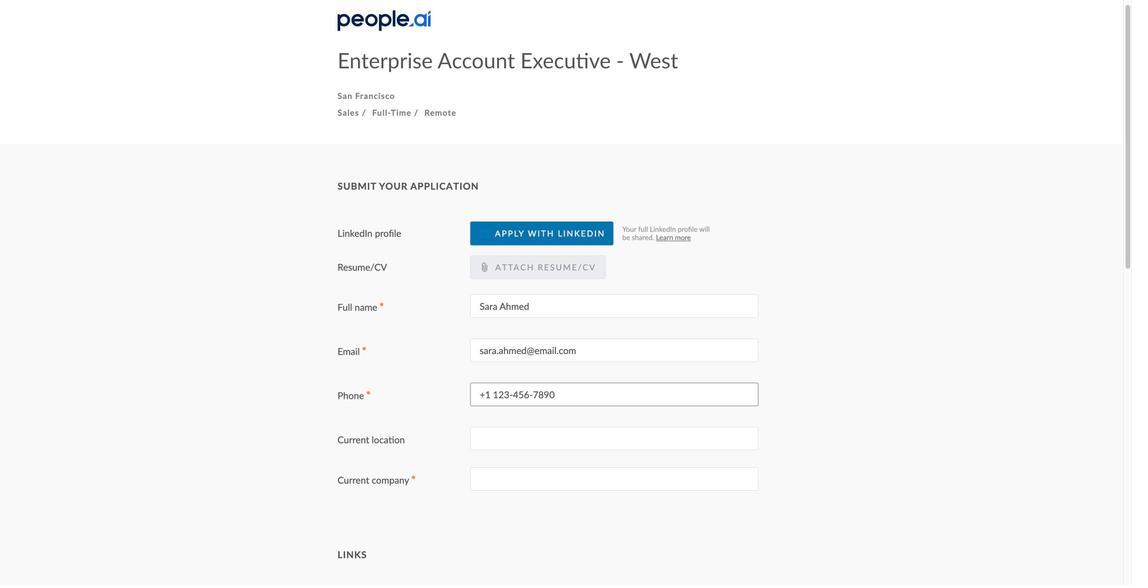 Task type: locate. For each thing, give the bounding box(es) containing it.
None email field
[[470, 339, 759, 362]]

None text field
[[470, 295, 759, 318], [470, 383, 759, 407], [470, 295, 759, 318], [470, 383, 759, 407]]

None text field
[[470, 427, 759, 451], [470, 468, 759, 491], [470, 427, 759, 451], [470, 468, 759, 491]]



Task type: describe. For each thing, give the bounding box(es) containing it.
people.ai logo image
[[338, 10, 431, 31]]

paperclip image
[[480, 263, 489, 272]]



